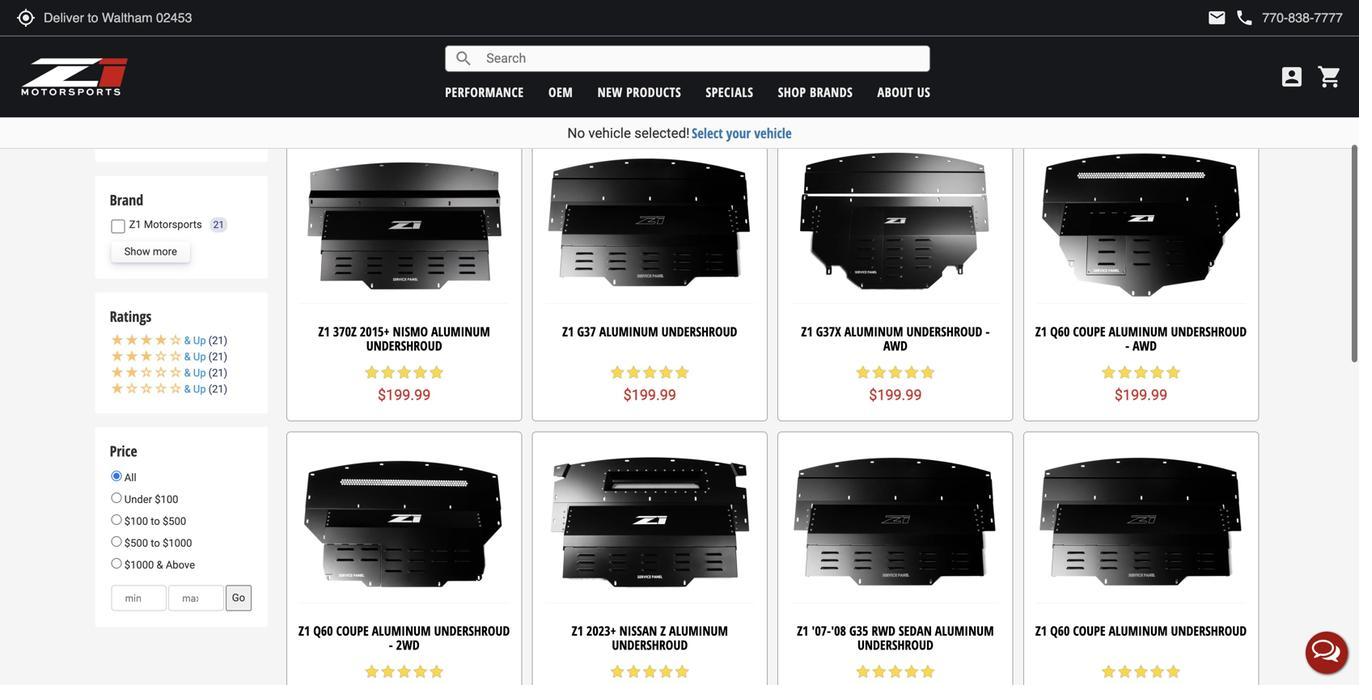 Task type: describe. For each thing, give the bounding box(es) containing it.
- inside z1 g37x aluminum undershroud - awd
[[986, 323, 990, 340]]

search
[[454, 49, 474, 68]]

z1 performance
[[110, 92, 199, 112]]

Search search field
[[474, 46, 930, 71]]

more for 2nd show more button from the bottom
[[153, 31, 177, 43]]

more for 2nd show more button from the top of the page
[[153, 246, 177, 258]]

oem
[[549, 83, 573, 101]]

to for $100
[[151, 516, 160, 528]]

aluminum inside z1 q50 sedan 3.0t aluminum undershroud - awd
[[670, 24, 729, 41]]

1 horizontal spatial $1000
[[163, 538, 192, 550]]

phone
[[1235, 8, 1255, 28]]

aluminum inside 'z1 370z 2015+ nismo aluminum undershroud'
[[431, 323, 490, 340]]

z1 motorsports logo image
[[20, 57, 129, 97]]

phone link
[[1235, 8, 1343, 28]]

z1 q50 sedan 3.0t aluminum undershroud - awd
[[572, 24, 729, 55]]

'08
[[831, 622, 847, 640]]

1 up from the top
[[193, 335, 206, 347]]

$1000 & above
[[122, 559, 195, 572]]

g37
[[577, 323, 596, 340]]

about
[[878, 83, 914, 101]]

300zx
[[843, 24, 872, 41]]

aluminum inside z1 q60 coupe aluminum undershroud - awd
[[1109, 323, 1168, 340]]

shopping_cart
[[1318, 64, 1343, 90]]

3.0t for awd
[[645, 24, 667, 41]]

no
[[568, 125, 585, 141]]

z1 q60 coupe aluminum undershroud - awd
[[1036, 323, 1247, 355]]

min number field
[[111, 585, 167, 611]]

z1 q50 sedan 3.0t aluminum undershroud - 2wd
[[1063, 24, 1220, 55]]

$199.99 up selected! at the top of the page
[[624, 87, 677, 104]]

go button
[[226, 585, 252, 611]]

z1 for z1 g37 aluminum undershroud
[[563, 323, 574, 340]]

mail link
[[1208, 8, 1227, 28]]

products
[[627, 83, 682, 101]]

- inside z1 q60 coupe aluminum undershroud - 2wd
[[389, 637, 393, 654]]

z1 for z1 '07-'08 g35 rwd sedan aluminum undershroud
[[797, 622, 809, 640]]

aluminum inside z1 g37x aluminum undershroud - awd
[[845, 323, 904, 340]]

undershroud inside 'z1 370z 2015+ nismo aluminum undershroud'
[[366, 337, 442, 355]]

account_box
[[1280, 64, 1305, 90]]

coupe for awd
[[1074, 323, 1106, 340]]

about us link
[[878, 83, 931, 101]]

4 star star star star star from the left
[[1101, 664, 1182, 680]]

undershroud inside z1 q60 coupe aluminum undershroud - awd
[[1171, 323, 1247, 340]]

aluminum inside z1 q50 sedan 3.0t aluminum undershroud - 2wd
[[1161, 24, 1220, 41]]

z1 for z1 motorsports
[[129, 219, 141, 231]]

show more for 2nd show more button from the bottom
[[124, 31, 177, 43]]

price
[[110, 442, 137, 461]]

z1 for z1 q60 coupe aluminum undershroud - awd
[[1036, 323, 1047, 340]]

g37x
[[816, 323, 842, 340]]

nismo for non-
[[390, 24, 426, 41]]

select your vehicle link
[[692, 124, 792, 142]]

mail
[[1208, 8, 1227, 28]]

undershroud inside z1 300zx (z32) aluminum undershroud
[[858, 38, 934, 55]]

new products
[[598, 83, 682, 101]]

z1 for z1 q60 coupe aluminum undershroud - 2wd
[[299, 622, 310, 640]]

performance link
[[445, 83, 524, 101]]

z1 for z1 q50 sedan 3.0t aluminum undershroud - 2wd
[[1063, 24, 1075, 41]]

star star star star star $114.99
[[855, 65, 936, 104]]

z1 370z 2015+ nismo aluminum undershroud
[[318, 323, 490, 355]]

1 show more button from the top
[[111, 27, 190, 48]]

show more for 2nd show more button from the top of the page
[[124, 246, 177, 258]]

$100 to $500
[[122, 516, 186, 528]]

star star star star star $199.99 for z1 q60 coupe aluminum undershroud - awd
[[1101, 365, 1182, 404]]

2015+
[[360, 323, 390, 340]]

sedan inside "z1 '07-'08 g35 rwd sedan aluminum undershroud"
[[899, 622, 932, 640]]

undershroud inside z1 q60 coupe aluminum undershroud - 2wd
[[434, 622, 510, 640]]

new
[[598, 83, 623, 101]]

star star star star star $199.99 down z1 q50 sedan 3.0t aluminum undershroud - awd on the top
[[610, 65, 691, 104]]

shop
[[778, 83, 807, 101]]

star star star star star $199.99 for z1 370z 2015+ nismo aluminum undershroud
[[364, 365, 445, 404]]

star star star star star for -
[[364, 664, 445, 680]]

$199.99 for z1 g37 aluminum undershroud
[[624, 387, 677, 404]]

shop brands link
[[778, 83, 853, 101]]

sedan for z1 q50 sedan 3.0t aluminum undershroud - awd
[[609, 24, 642, 41]]

2023+
[[587, 622, 616, 640]]

z1 for z1 300zx (z32) aluminum undershroud
[[828, 24, 840, 41]]

new products link
[[598, 83, 682, 101]]

undershroud inside z1 370z non-nismo aluminum undershroud
[[366, 38, 442, 55]]

about us
[[878, 83, 931, 101]]

z1 g37 aluminum undershroud
[[563, 323, 738, 340]]

your
[[727, 124, 751, 142]]

$114.99
[[869, 87, 922, 104]]

$199.99 for z1 g37x aluminum undershroud - awd
[[869, 387, 922, 404]]

shopping_cart link
[[1314, 64, 1343, 90]]

coupe for 2wd
[[336, 622, 369, 640]]

$199.99 for z1 q60 coupe aluminum undershroud - awd
[[1115, 387, 1168, 404]]

all
[[122, 472, 136, 484]]

aluminum inside z1 300zx (z32) aluminum undershroud
[[905, 24, 964, 41]]

q60 for z1 q60 coupe aluminum undershroud - 2wd
[[313, 622, 333, 640]]

1 horizontal spatial $100
[[155, 494, 178, 506]]

q50 for z1 q50 sedan 3.0t aluminum undershroud - 2wd
[[1078, 24, 1097, 41]]

- inside z1 q60 coupe aluminum undershroud - awd
[[1126, 337, 1130, 355]]

awd inside z1 g37x aluminum undershroud - awd
[[884, 337, 908, 355]]



Task type: locate. For each thing, give the bounding box(es) containing it.
under
[[124, 494, 152, 506]]

mail phone
[[1208, 8, 1255, 28]]

z1 inside z1 q50 sedan 3.0t aluminum undershroud - awd
[[572, 24, 583, 41]]

None radio
[[111, 471, 122, 481], [111, 493, 122, 503], [111, 559, 122, 569], [111, 471, 122, 481], [111, 493, 122, 503], [111, 559, 122, 569]]

go
[[232, 592, 245, 604]]

0 vertical spatial show more
[[124, 31, 177, 43]]

z1 q60 coupe aluminum undershroud - 2wd
[[299, 622, 510, 654]]

0 horizontal spatial sedan
[[609, 24, 642, 41]]

2 horizontal spatial awd
[[1133, 337, 1157, 355]]

$100 down the under
[[124, 516, 148, 528]]

coupe inside z1 q60 coupe aluminum undershroud - awd
[[1074, 323, 1106, 340]]

0 horizontal spatial $100
[[124, 516, 148, 528]]

(z32)
[[876, 24, 902, 41]]

1 horizontal spatial 2wd
[[1173, 38, 1197, 55]]

undershroud inside z1 2023+ nissan z aluminum undershroud
[[612, 637, 688, 654]]

q60 inside z1 q60 coupe aluminum undershroud - awd
[[1051, 323, 1070, 340]]

show down nissan 350z z33 2003 2004 2005 2006 2007 2008 2009 vq35de 3.5l revup rev up vq35hr nismo z1 motorsports image
[[124, 31, 150, 43]]

star star star star star $199.99 for z1 g37 aluminum undershroud
[[610, 365, 691, 404]]

'07-
[[812, 622, 831, 640]]

0 horizontal spatial awd
[[681, 38, 705, 55]]

sedan for z1 q50 sedan 3.0t aluminum undershroud - 2wd
[[1101, 24, 1134, 41]]

select
[[692, 124, 723, 142]]

1 vertical spatial 2wd
[[396, 637, 420, 654]]

$500
[[163, 516, 186, 528], [124, 538, 148, 550]]

1 to from the top
[[151, 516, 160, 528]]

1 vertical spatial to
[[151, 538, 160, 550]]

q60
[[1051, 323, 1070, 340], [313, 622, 333, 640], [1051, 622, 1070, 640]]

$500 up $500 to $1000
[[163, 516, 186, 528]]

- inside z1 q50 sedan 3.0t aluminum undershroud - awd
[[674, 38, 678, 55]]

z1
[[321, 24, 333, 41], [572, 24, 583, 41], [828, 24, 840, 41], [1063, 24, 1075, 41], [110, 92, 123, 112], [129, 219, 141, 231], [318, 323, 330, 340], [563, 323, 574, 340], [802, 323, 813, 340], [1036, 323, 1047, 340], [299, 622, 310, 640], [572, 622, 584, 640], [797, 622, 809, 640], [1036, 622, 1047, 640]]

$199.99 for z1 370z 2015+ nismo aluminum undershroud
[[378, 387, 431, 404]]

2 3.0t from the left
[[1137, 24, 1158, 41]]

non-
[[362, 24, 390, 41]]

370z left 2015+
[[333, 323, 357, 340]]

star star star star star
[[364, 664, 445, 680], [610, 664, 691, 680], [855, 664, 936, 680], [1101, 664, 1182, 680]]

2wd inside z1 q50 sedan 3.0t aluminum undershroud - 2wd
[[1173, 38, 1197, 55]]

2 to from the top
[[151, 538, 160, 550]]

z1 inside z1 g37x aluminum undershroud - awd
[[802, 323, 813, 340]]

undershroud inside z1 q50 sedan 3.0t aluminum undershroud - awd
[[595, 38, 671, 55]]

3 & up 21 from the top
[[184, 367, 224, 379]]

None checkbox
[[111, 3, 125, 17]]

show more button down nissan 350z z33 2003 2004 2005 2006 2007 2008 2009 vq35de 3.5l revup rev up vq35hr nismo z1 motorsports image
[[111, 27, 190, 48]]

motorsports
[[144, 219, 202, 231]]

show more button down z1 motorsports
[[111, 242, 190, 263]]

shop brands
[[778, 83, 853, 101]]

to
[[151, 516, 160, 528], [151, 538, 160, 550]]

3.0t up the search search field
[[645, 24, 667, 41]]

z1 for z1 370z non-nismo aluminum undershroud
[[321, 24, 333, 41]]

2 q50 from the left
[[1078, 24, 1097, 41]]

star star star star star for undershroud
[[610, 664, 691, 680]]

star star star star star $199.99 down z1 g37 aluminum undershroud
[[610, 365, 691, 404]]

vehicle inside no vehicle selected! select your vehicle
[[589, 125, 631, 141]]

0 vertical spatial to
[[151, 516, 160, 528]]

3.0t for 2wd
[[1137, 24, 1158, 41]]

1 horizontal spatial awd
[[884, 337, 908, 355]]

$199.99 down z1 g37 aluminum undershroud
[[624, 387, 677, 404]]

oem link
[[549, 83, 573, 101]]

370z inside 'z1 370z 2015+ nismo aluminum undershroud'
[[333, 323, 357, 340]]

g35
[[850, 622, 869, 640]]

$500 down the $100 to $500
[[124, 538, 148, 550]]

0 vertical spatial show
[[124, 31, 150, 43]]

z1 for z1 2023+ nissan z aluminum undershroud
[[572, 622, 584, 640]]

awd
[[681, 38, 705, 55], [884, 337, 908, 355], [1133, 337, 1157, 355]]

$1000 up above
[[163, 538, 192, 550]]

nismo for 2015+
[[393, 323, 428, 340]]

show more
[[124, 31, 177, 43], [124, 246, 177, 258]]

1 show more from the top
[[124, 31, 177, 43]]

sedan inside z1 q50 sedan 3.0t aluminum undershroud - awd
[[609, 24, 642, 41]]

nissan 350z z33 2003 2004 2005 2006 2007 2008 2009 vq35de 3.5l revup rev up vq35hr nismo z1 motorsports image
[[129, 0, 194, 19]]

2 show more from the top
[[124, 246, 177, 258]]

under  $100
[[122, 494, 178, 506]]

star star star star star $199.99 for z1 g37x aluminum undershroud - awd
[[855, 365, 936, 404]]

z1 '07-'08 g35 rwd sedan aluminum undershroud
[[797, 622, 994, 654]]

star star star star star $199.99 down 'z1 370z 2015+ nismo aluminum undershroud'
[[364, 365, 445, 404]]

1 & up 21 from the top
[[184, 335, 224, 347]]

3.0t inside z1 q50 sedan 3.0t aluminum undershroud - awd
[[645, 24, 667, 41]]

370z
[[336, 24, 359, 41], [333, 323, 357, 340]]

selected!
[[635, 125, 690, 141]]

&
[[184, 335, 191, 347], [184, 351, 191, 363], [184, 367, 191, 379], [184, 383, 191, 395], [157, 559, 163, 572]]

z1 370z non-nismo aluminum undershroud
[[321, 24, 488, 55]]

undershroud inside z1 q50 sedan 3.0t aluminum undershroud - 2wd
[[1087, 38, 1163, 55]]

1 horizontal spatial 3.0t
[[1137, 24, 1158, 41]]

$199.99 down 'z1 370z 2015+ nismo aluminum undershroud'
[[378, 387, 431, 404]]

1 horizontal spatial vehicle
[[755, 124, 792, 142]]

q50 for z1 q50 sedan 3.0t aluminum undershroud - awd
[[586, 24, 606, 41]]

370z for non-
[[336, 24, 359, 41]]

z1 inside z1 q60 coupe aluminum undershroud - 2wd
[[299, 622, 310, 640]]

aluminum inside z1 370z non-nismo aluminum undershroud
[[429, 24, 488, 41]]

to up $500 to $1000
[[151, 516, 160, 528]]

1 vertical spatial $1000
[[124, 559, 154, 572]]

specials link
[[706, 83, 754, 101]]

z1 inside z1 2023+ nissan z aluminum undershroud
[[572, 622, 584, 640]]

z1 inside z1 q60 coupe aluminum undershroud - awd
[[1036, 323, 1047, 340]]

star star star star star down "z1 '07-'08 g35 rwd sedan aluminum undershroud"
[[855, 664, 936, 680]]

1 vertical spatial more
[[153, 246, 177, 258]]

show more button
[[111, 27, 190, 48], [111, 242, 190, 263]]

2wd inside z1 q60 coupe aluminum undershroud - 2wd
[[396, 637, 420, 654]]

show more down z1 motorsports
[[124, 246, 177, 258]]

0 vertical spatial more
[[153, 31, 177, 43]]

show for 2nd show more button from the top of the page
[[124, 246, 150, 258]]

2 more from the top
[[153, 246, 177, 258]]

nismo inside 'z1 370z 2015+ nismo aluminum undershroud'
[[393, 323, 428, 340]]

1 vertical spatial show more button
[[111, 242, 190, 263]]

0 horizontal spatial $500
[[124, 538, 148, 550]]

star star star star star down z1 q60 coupe aluminum undershroud - 2wd
[[364, 664, 445, 680]]

undershroud inside z1 g37x aluminum undershroud - awd
[[907, 323, 983, 340]]

$100 up the $100 to $500
[[155, 494, 178, 506]]

star star star star star $199.99 down z1 g37x aluminum undershroud - awd
[[855, 365, 936, 404]]

show for 2nd show more button from the bottom
[[124, 31, 150, 43]]

z1 for z1 performance
[[110, 92, 123, 112]]

z1 for z1 q60 coupe aluminum undershroud
[[1036, 622, 1047, 640]]

4 & up 21 from the top
[[184, 383, 224, 395]]

2 up from the top
[[193, 351, 206, 363]]

3.0t inside z1 q50 sedan 3.0t aluminum undershroud - 2wd
[[1137, 24, 1158, 41]]

q50
[[586, 24, 606, 41], [1078, 24, 1097, 41]]

0 vertical spatial show more button
[[111, 27, 190, 48]]

2 star star star star star from the left
[[610, 664, 691, 680]]

z1 motorsports
[[129, 219, 202, 231]]

1 show from the top
[[124, 31, 150, 43]]

performance
[[445, 83, 524, 101]]

3.0t
[[645, 24, 667, 41], [1137, 24, 1158, 41]]

ratings
[[110, 307, 152, 326]]

specials
[[706, 83, 754, 101]]

q60 for z1 q60 coupe aluminum undershroud - awd
[[1051, 323, 1070, 340]]

to for $500
[[151, 538, 160, 550]]

nissan
[[620, 622, 657, 640]]

$199.99
[[624, 87, 677, 104], [378, 387, 431, 404], [624, 387, 677, 404], [869, 387, 922, 404], [1115, 387, 1168, 404]]

- inside z1 q50 sedan 3.0t aluminum undershroud - 2wd
[[1166, 38, 1170, 55]]

z1 q60 coupe aluminum undershroud
[[1036, 622, 1247, 640]]

star
[[429, 65, 445, 81], [610, 65, 626, 81], [626, 65, 642, 81], [642, 65, 658, 81], [658, 65, 674, 81], [674, 65, 691, 81], [855, 65, 872, 81], [872, 65, 888, 81], [888, 65, 904, 81], [904, 65, 920, 81], [920, 65, 936, 81], [364, 365, 380, 381], [380, 365, 396, 381], [396, 365, 413, 381], [413, 365, 429, 381], [429, 365, 445, 381], [610, 365, 626, 381], [626, 365, 642, 381], [642, 365, 658, 381], [658, 365, 674, 381], [674, 365, 691, 381], [855, 365, 872, 381], [872, 365, 888, 381], [888, 365, 904, 381], [904, 365, 920, 381], [920, 365, 936, 381], [1101, 365, 1117, 381], [1117, 365, 1134, 381], [1134, 365, 1150, 381], [1150, 365, 1166, 381], [1166, 365, 1182, 381], [364, 664, 380, 680], [380, 664, 396, 680], [396, 664, 413, 680], [413, 664, 429, 680], [429, 664, 445, 680], [610, 664, 626, 680], [626, 664, 642, 680], [642, 664, 658, 680], [658, 664, 674, 680], [674, 664, 691, 680], [855, 664, 872, 680], [872, 664, 888, 680], [888, 664, 904, 680], [904, 664, 920, 680], [920, 664, 936, 680], [1101, 664, 1117, 680], [1117, 664, 1134, 680], [1134, 664, 1150, 680], [1150, 664, 1166, 680], [1166, 664, 1182, 680]]

2 horizontal spatial sedan
[[1101, 24, 1134, 41]]

brands
[[810, 83, 853, 101]]

4 up from the top
[[193, 383, 206, 395]]

performance
[[126, 92, 199, 112]]

z
[[661, 622, 666, 640]]

0 vertical spatial nismo
[[390, 24, 426, 41]]

z1 inside z1 370z non-nismo aluminum undershroud
[[321, 24, 333, 41]]

z1 for z1 q50 sedan 3.0t aluminum undershroud - awd
[[572, 24, 583, 41]]

$1000 down $500 to $1000
[[124, 559, 154, 572]]

21
[[213, 219, 224, 231], [212, 335, 224, 347], [212, 351, 224, 363], [212, 367, 224, 379], [212, 383, 224, 395]]

370z left non- at the left top of the page
[[336, 24, 359, 41]]

2 & up 21 from the top
[[184, 351, 224, 363]]

sedan inside z1 q50 sedan 3.0t aluminum undershroud - 2wd
[[1101, 24, 1134, 41]]

my_location
[[16, 8, 36, 28]]

aluminum inside z1 2023+ nissan z aluminum undershroud
[[669, 622, 728, 640]]

3.0t left mail link
[[1137, 24, 1158, 41]]

370z for 2015+
[[333, 323, 357, 340]]

vehicle right your
[[755, 124, 792, 142]]

1 horizontal spatial $500
[[163, 516, 186, 528]]

star star star star star $199.99
[[610, 65, 691, 104], [364, 365, 445, 404], [610, 365, 691, 404], [855, 365, 936, 404], [1101, 365, 1182, 404]]

undershroud
[[366, 38, 442, 55], [595, 38, 671, 55], [858, 38, 934, 55], [1087, 38, 1163, 55], [662, 323, 738, 340], [907, 323, 983, 340], [1171, 323, 1247, 340], [366, 337, 442, 355], [434, 622, 510, 640], [1171, 622, 1247, 640], [612, 637, 688, 654], [858, 637, 934, 654]]

3 star star star star star from the left
[[855, 664, 936, 680]]

nismo inside z1 370z non-nismo aluminum undershroud
[[390, 24, 426, 41]]

1 q50 from the left
[[586, 24, 606, 41]]

370z inside z1 370z non-nismo aluminum undershroud
[[336, 24, 359, 41]]

1 vertical spatial 370z
[[333, 323, 357, 340]]

no vehicle selected! select your vehicle
[[568, 124, 792, 142]]

0 horizontal spatial 2wd
[[396, 637, 420, 654]]

up
[[193, 335, 206, 347], [193, 351, 206, 363], [193, 367, 206, 379], [193, 383, 206, 395]]

more down nissan 350z z33 2003 2004 2005 2006 2007 2008 2009 vq35de 3.5l revup rev up vq35hr nismo z1 motorsports image
[[153, 31, 177, 43]]

z1 inside 'z1 370z 2015+ nismo aluminum undershroud'
[[318, 323, 330, 340]]

undershroud inside "z1 '07-'08 g35 rwd sedan aluminum undershroud"
[[858, 637, 934, 654]]

$199.99 down z1 g37x aluminum undershroud - awd
[[869, 387, 922, 404]]

0 horizontal spatial vehicle
[[589, 125, 631, 141]]

z1 g37x aluminum undershroud - awd
[[802, 323, 990, 355]]

star star star star star down 'z1 q60 coupe aluminum undershroud' on the bottom of the page
[[1101, 664, 1182, 680]]

1 horizontal spatial q50
[[1078, 24, 1097, 41]]

$199.99 down z1 q60 coupe aluminum undershroud - awd at right
[[1115, 387, 1168, 404]]

nismo
[[390, 24, 426, 41], [393, 323, 428, 340]]

-
[[674, 38, 678, 55], [1166, 38, 1170, 55], [986, 323, 990, 340], [1126, 337, 1130, 355], [389, 637, 393, 654]]

more down z1 motorsports
[[153, 246, 177, 258]]

0 vertical spatial $1000
[[163, 538, 192, 550]]

account_box link
[[1276, 64, 1310, 90]]

0 horizontal spatial q50
[[586, 24, 606, 41]]

coupe inside z1 q60 coupe aluminum undershroud - 2wd
[[336, 622, 369, 640]]

0 horizontal spatial $1000
[[124, 559, 154, 572]]

q60 for z1 q60 coupe aluminum undershroud
[[1051, 622, 1070, 640]]

None radio
[[111, 515, 122, 525], [111, 537, 122, 547], [111, 515, 122, 525], [111, 537, 122, 547]]

sedan
[[609, 24, 642, 41], [1101, 24, 1134, 41], [899, 622, 932, 640]]

z1 inside z1 300zx (z32) aluminum undershroud
[[828, 24, 840, 41]]

q50 inside z1 q50 sedan 3.0t aluminum undershroud - 2wd
[[1078, 24, 1097, 41]]

to down the $100 to $500
[[151, 538, 160, 550]]

brand
[[110, 190, 143, 210]]

$500 to $1000
[[122, 538, 192, 550]]

$1000
[[163, 538, 192, 550], [124, 559, 154, 572]]

more
[[153, 31, 177, 43], [153, 246, 177, 258]]

1 3.0t from the left
[[645, 24, 667, 41]]

z1 inside z1 q50 sedan 3.0t aluminum undershroud - 2wd
[[1063, 24, 1075, 41]]

z1 for z1 370z 2015+ nismo aluminum undershroud
[[318, 323, 330, 340]]

None checkbox
[[111, 220, 125, 233]]

star star star star star down z1 2023+ nissan z aluminum undershroud
[[610, 664, 691, 680]]

0 vertical spatial $500
[[163, 516, 186, 528]]

1 vertical spatial nismo
[[393, 323, 428, 340]]

max number field
[[168, 585, 224, 611]]

2 show from the top
[[124, 246, 150, 258]]

show more down nissan 350z z33 2003 2004 2005 2006 2007 2008 2009 vq35de 3.5l revup rev up vq35hr nismo z1 motorsports image
[[124, 31, 177, 43]]

aluminum inside z1 q60 coupe aluminum undershroud - 2wd
[[372, 622, 431, 640]]

1 vertical spatial show more
[[124, 246, 177, 258]]

q50 inside z1 q50 sedan 3.0t aluminum undershroud - awd
[[586, 24, 606, 41]]

z1 300zx (z32) aluminum undershroud
[[828, 24, 964, 55]]

1 star star star star star from the left
[[364, 664, 445, 680]]

0 vertical spatial 2wd
[[1173, 38, 1197, 55]]

2wd
[[1173, 38, 1197, 55], [396, 637, 420, 654]]

show down z1 motorsports
[[124, 246, 150, 258]]

vehicle
[[755, 124, 792, 142], [589, 125, 631, 141]]

z1 for z1 g37x aluminum undershroud - awd
[[802, 323, 813, 340]]

1 horizontal spatial sedan
[[899, 622, 932, 640]]

rwd
[[872, 622, 896, 640]]

aluminum
[[429, 24, 488, 41], [670, 24, 729, 41], [905, 24, 964, 41], [1161, 24, 1220, 41], [431, 323, 490, 340], [600, 323, 659, 340], [845, 323, 904, 340], [1109, 323, 1168, 340], [372, 622, 431, 640], [669, 622, 728, 640], [935, 622, 994, 640], [1109, 622, 1168, 640]]

2 show more button from the top
[[111, 242, 190, 263]]

1 vertical spatial $100
[[124, 516, 148, 528]]

1 vertical spatial show
[[124, 246, 150, 258]]

1 vertical spatial $500
[[124, 538, 148, 550]]

0 vertical spatial $100
[[155, 494, 178, 506]]

us
[[917, 83, 931, 101]]

above
[[166, 559, 195, 572]]

3 up from the top
[[193, 367, 206, 379]]

1 more from the top
[[153, 31, 177, 43]]

coupe
[[1074, 323, 1106, 340], [336, 622, 369, 640], [1074, 622, 1106, 640]]

z1 inside "z1 '07-'08 g35 rwd sedan aluminum undershroud"
[[797, 622, 809, 640]]

z1 2023+ nissan z aluminum undershroud
[[572, 622, 728, 654]]

aluminum inside "z1 '07-'08 g35 rwd sedan aluminum undershroud"
[[935, 622, 994, 640]]

awd inside z1 q60 coupe aluminum undershroud - awd
[[1133, 337, 1157, 355]]

star star star star star for sedan
[[855, 664, 936, 680]]

0 vertical spatial 370z
[[336, 24, 359, 41]]

star star star star star $199.99 down z1 q60 coupe aluminum undershroud - awd at right
[[1101, 365, 1182, 404]]

awd inside z1 q50 sedan 3.0t aluminum undershroud - awd
[[681, 38, 705, 55]]

0 horizontal spatial 3.0t
[[645, 24, 667, 41]]

q60 inside z1 q60 coupe aluminum undershroud - 2wd
[[313, 622, 333, 640]]

& up 21
[[184, 335, 224, 347], [184, 351, 224, 363], [184, 367, 224, 379], [184, 383, 224, 395]]

vehicle right the no
[[589, 125, 631, 141]]



Task type: vqa. For each thing, say whether or not it's contained in the screenshot.
2 & UP 'image'
no



